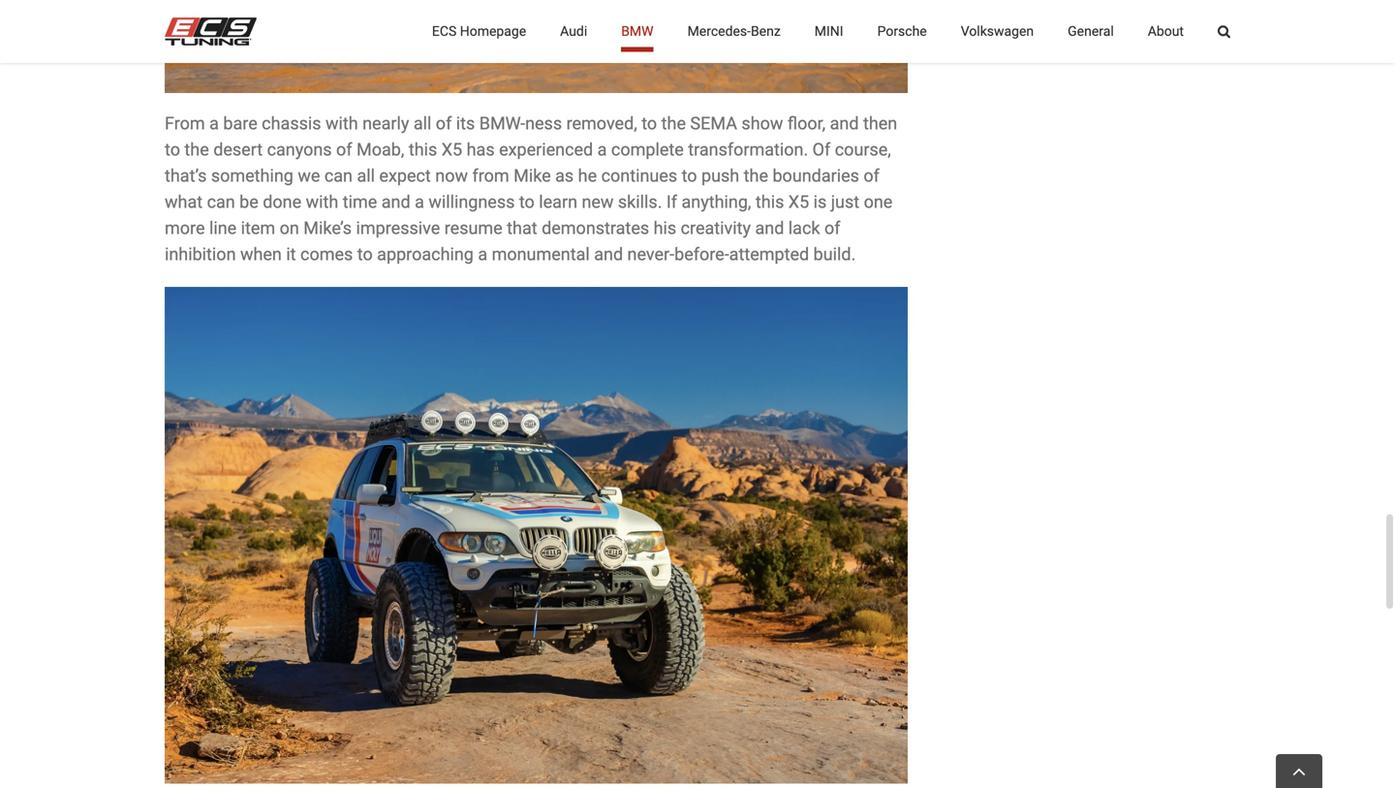 Task type: vqa. For each thing, say whether or not it's contained in the screenshot.
this to the right
yes



Task type: locate. For each thing, give the bounding box(es) containing it.
willingness
[[429, 192, 515, 212]]

this left 'is'
[[756, 192, 784, 212]]

0 horizontal spatial can
[[207, 192, 235, 212]]

x5
[[442, 140, 463, 160], [789, 192, 810, 212]]

with left nearly
[[326, 113, 358, 134]]

skills.
[[618, 192, 662, 212]]

from a bare chassis with nearly all of its bmw-ness removed, to the sema show floor, and then to the desert canyons of moab, this x5 has experienced a complete transformation. of course, that's something we can all expect now from mike as he continues to push the boundaries of what can be done with time and a willingness to learn new skills. if anything, this x5 is just one more line item on mike's impressive resume that demonstrates his creativity and lack of inhibition when it comes to approaching a monumental and never-before-attempted build.
[[165, 113, 898, 265]]

0 horizontal spatial x5
[[442, 140, 463, 160]]

0 vertical spatial all
[[414, 113, 432, 134]]

of
[[436, 113, 452, 134], [336, 140, 352, 160], [864, 166, 880, 186], [825, 218, 841, 238]]

we
[[298, 166, 320, 186]]

mini
[[815, 23, 844, 39]]

expect
[[379, 166, 431, 186]]

of
[[813, 140, 831, 160]]

can
[[325, 166, 353, 186], [207, 192, 235, 212]]

a
[[209, 113, 219, 134], [598, 140, 607, 160], [415, 192, 424, 212], [478, 244, 488, 265]]

this
[[409, 140, 437, 160], [756, 192, 784, 212]]

as
[[556, 166, 574, 186]]

x5 up now
[[442, 140, 463, 160]]

all
[[414, 113, 432, 134], [357, 166, 375, 186]]

item
[[241, 218, 275, 238]]

0 horizontal spatial the
[[185, 140, 209, 160]]

mercedes-
[[688, 23, 751, 39]]

floor,
[[788, 113, 826, 134]]

0 vertical spatial this
[[409, 140, 437, 160]]

0 horizontal spatial all
[[357, 166, 375, 186]]

0 vertical spatial the
[[662, 113, 686, 134]]

bmw
[[622, 23, 654, 39]]

2 vertical spatial the
[[744, 166, 769, 186]]

impressive
[[356, 218, 440, 238]]

0 horizontal spatial this
[[409, 140, 437, 160]]

to
[[642, 113, 657, 134], [165, 140, 180, 160], [682, 166, 697, 186], [519, 192, 535, 212], [357, 244, 373, 265]]

all right nearly
[[414, 113, 432, 134]]

be
[[240, 192, 259, 212]]

x5 left 'is'
[[789, 192, 810, 212]]

the down transformation.
[[744, 166, 769, 186]]

can up "line"
[[207, 192, 235, 212]]

benz
[[751, 23, 781, 39]]

1 horizontal spatial all
[[414, 113, 432, 134]]

1 horizontal spatial can
[[325, 166, 353, 186]]

nearly
[[363, 113, 409, 134]]

the up the complete
[[662, 113, 686, 134]]

approaching
[[377, 244, 474, 265]]

mercedes-benz
[[688, 23, 781, 39]]

of up one
[[864, 166, 880, 186]]

and
[[830, 113, 859, 134], [382, 192, 411, 212], [756, 218, 784, 238], [594, 244, 623, 265]]

course,
[[835, 140, 892, 160]]

ecs homepage link
[[432, 0, 526, 63]]

1 vertical spatial all
[[357, 166, 375, 186]]

to up "that"
[[519, 192, 535, 212]]

resume
[[445, 218, 503, 238]]

ecs
[[432, 23, 457, 39]]

has
[[467, 140, 495, 160]]

and up attempted
[[756, 218, 784, 238]]

creativity
[[681, 218, 751, 238]]

1 horizontal spatial this
[[756, 192, 784, 212]]

when
[[240, 244, 282, 265]]

line
[[209, 218, 237, 238]]

audi
[[560, 23, 588, 39]]

of left moab,
[[336, 140, 352, 160]]

this up expect
[[409, 140, 437, 160]]

bmw link
[[622, 0, 654, 63]]

complete
[[612, 140, 684, 160]]

all up time
[[357, 166, 375, 186]]

canyons
[[267, 140, 332, 160]]

about
[[1148, 23, 1184, 39]]

1 vertical spatial x5
[[789, 192, 810, 212]]

the
[[662, 113, 686, 134], [185, 140, 209, 160], [744, 166, 769, 186]]

1 vertical spatial the
[[185, 140, 209, 160]]

and up course, at the top
[[830, 113, 859, 134]]

time
[[343, 192, 377, 212]]

ness
[[525, 113, 562, 134]]

ecs homepage
[[432, 23, 526, 39]]

a left bare
[[209, 113, 219, 134]]

a down removed,
[[598, 140, 607, 160]]

demonstrates
[[542, 218, 650, 238]]

2 horizontal spatial the
[[744, 166, 769, 186]]

with up mike's
[[306, 192, 339, 212]]

can right we
[[325, 166, 353, 186]]

chassis
[[262, 113, 321, 134]]

bmw-
[[480, 113, 525, 134]]

with
[[326, 113, 358, 134], [306, 192, 339, 212]]

to left the push
[[682, 166, 697, 186]]

on
[[280, 218, 299, 238]]

what
[[165, 192, 203, 212]]

before-
[[675, 244, 730, 265]]

1 vertical spatial can
[[207, 192, 235, 212]]

the up that's
[[185, 140, 209, 160]]

general
[[1068, 23, 1114, 39]]



Task type: describe. For each thing, give the bounding box(es) containing it.
his
[[654, 218, 677, 238]]

then
[[864, 113, 898, 134]]

from
[[165, 113, 205, 134]]

it
[[286, 244, 296, 265]]

porsche
[[878, 23, 927, 39]]

to down from
[[165, 140, 180, 160]]

mike
[[514, 166, 551, 186]]

one
[[864, 192, 893, 212]]

lack
[[789, 218, 820, 238]]

moab,
[[357, 140, 405, 160]]

homepage
[[460, 23, 526, 39]]

0 vertical spatial with
[[326, 113, 358, 134]]

show
[[742, 113, 784, 134]]

of left its
[[436, 113, 452, 134]]

to right comes
[[357, 244, 373, 265]]

bare
[[223, 113, 258, 134]]

just
[[831, 192, 860, 212]]

ecs tuning logo image
[[165, 17, 257, 46]]

its
[[456, 113, 475, 134]]

transformation.
[[688, 140, 809, 160]]

mike's
[[304, 218, 352, 238]]

he
[[578, 166, 597, 186]]

audi link
[[560, 0, 588, 63]]

mini link
[[815, 0, 844, 63]]

sema
[[691, 113, 738, 134]]

and down 'demonstrates'
[[594, 244, 623, 265]]

about link
[[1148, 0, 1184, 63]]

monumental
[[492, 244, 590, 265]]

1 horizontal spatial the
[[662, 113, 686, 134]]

learn
[[539, 192, 578, 212]]

is
[[814, 192, 827, 212]]

from
[[472, 166, 510, 186]]

that
[[507, 218, 538, 238]]

push
[[702, 166, 740, 186]]

a down resume
[[478, 244, 488, 265]]

1 horizontal spatial x5
[[789, 192, 810, 212]]

if
[[667, 192, 678, 212]]

to up the complete
[[642, 113, 657, 134]]

something
[[211, 166, 294, 186]]

porsche link
[[878, 0, 927, 63]]

boundaries
[[773, 166, 860, 186]]

mercedes-benz link
[[688, 0, 781, 63]]

volkswagen
[[961, 23, 1034, 39]]

inhibition
[[165, 244, 236, 265]]

and up "impressive"
[[382, 192, 411, 212]]

that's
[[165, 166, 207, 186]]

removed,
[[567, 113, 638, 134]]

more
[[165, 218, 205, 238]]

experienced
[[499, 140, 593, 160]]

done
[[263, 192, 302, 212]]

0 vertical spatial x5
[[442, 140, 463, 160]]

continues
[[602, 166, 678, 186]]

comes
[[300, 244, 353, 265]]

volkswagen link
[[961, 0, 1034, 63]]

build.
[[814, 244, 856, 265]]

anything,
[[682, 192, 752, 212]]

never-
[[628, 244, 675, 265]]

1 vertical spatial this
[[756, 192, 784, 212]]

desert
[[213, 140, 263, 160]]

a down expect
[[415, 192, 424, 212]]

new
[[582, 192, 614, 212]]

general link
[[1068, 0, 1114, 63]]

1 vertical spatial with
[[306, 192, 339, 212]]

now
[[435, 166, 468, 186]]

0 vertical spatial can
[[325, 166, 353, 186]]

attempted
[[730, 244, 810, 265]]

of up build.
[[825, 218, 841, 238]]



